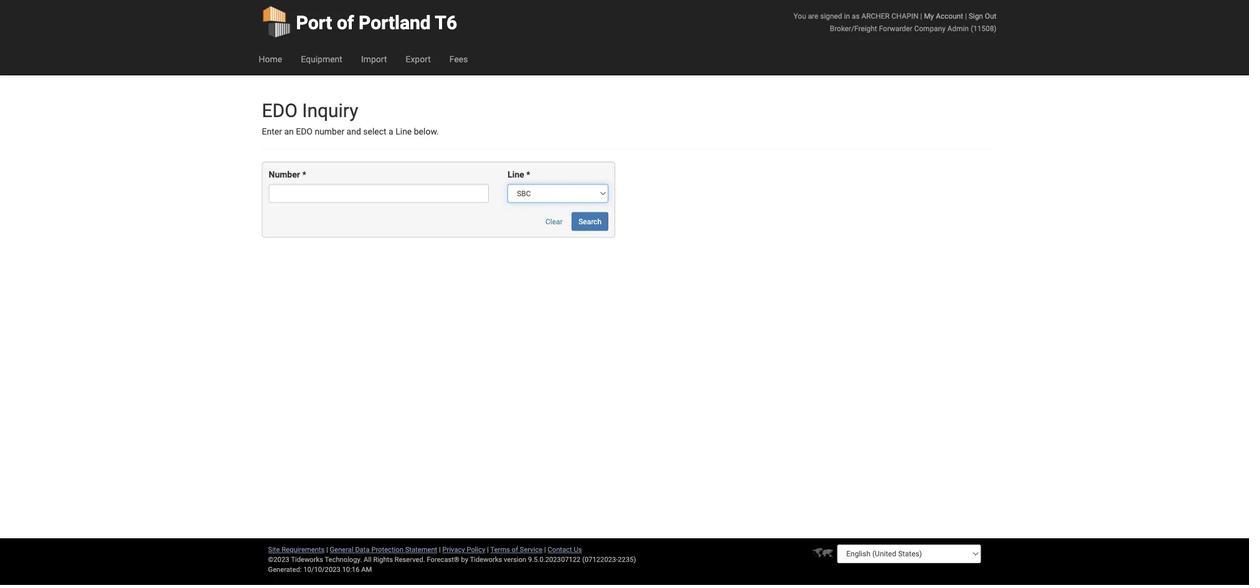 Task type: locate. For each thing, give the bounding box(es) containing it.
a
[[389, 126, 394, 137]]

1 horizontal spatial of
[[512, 546, 518, 554]]

forecast®
[[427, 555, 460, 564]]

9.5.0.202307122
[[528, 555, 581, 564]]

(07122023-
[[583, 555, 618, 564]]

edo up enter
[[262, 99, 298, 122]]

port of portland t6
[[296, 12, 457, 34]]

0 vertical spatial of
[[337, 12, 354, 34]]

data
[[355, 546, 370, 554]]

1 * from the left
[[302, 169, 306, 180]]

edo
[[262, 99, 298, 122], [296, 126, 313, 137]]

| left "general"
[[327, 546, 328, 554]]

|
[[921, 12, 923, 20], [966, 12, 968, 20], [327, 546, 328, 554], [439, 546, 441, 554], [487, 546, 489, 554], [545, 546, 546, 554]]

2 * from the left
[[527, 169, 531, 180]]

of right port
[[337, 12, 354, 34]]

line
[[396, 126, 412, 137], [508, 169, 525, 180]]

10:16
[[342, 565, 360, 574]]

clear
[[546, 217, 563, 226]]

site requirements | general data protection statement | privacy policy | terms of service | contact us ©2023 tideworks technology. all rights reserved. forecast® by tideworks version 9.5.0.202307122 (07122023-2235) generated: 10/10/2023 10:16 am
[[268, 546, 636, 574]]

and
[[347, 126, 361, 137]]

import button
[[352, 44, 397, 75]]

generated:
[[268, 565, 302, 574]]

terms
[[491, 546, 510, 554]]

export button
[[397, 44, 440, 75]]

of up the version
[[512, 546, 518, 554]]

| left my
[[921, 12, 923, 20]]

as
[[852, 12, 860, 20]]

port
[[296, 12, 332, 34]]

edo right "an"
[[296, 126, 313, 137]]

sign out link
[[969, 12, 997, 20]]

number *
[[269, 169, 306, 180]]

privacy
[[443, 546, 465, 554]]

0 horizontal spatial line
[[396, 126, 412, 137]]

policy
[[467, 546, 486, 554]]

* for number *
[[302, 169, 306, 180]]

port of portland t6 link
[[262, 0, 457, 44]]

version
[[504, 555, 527, 564]]

| up "forecast®"
[[439, 546, 441, 554]]

general data protection statement link
[[330, 546, 438, 554]]

1 horizontal spatial *
[[527, 169, 531, 180]]

0 vertical spatial edo
[[262, 99, 298, 122]]

contact us link
[[548, 546, 582, 554]]

| up the "9.5.0.202307122"
[[545, 546, 546, 554]]

signed
[[821, 12, 843, 20]]

of
[[337, 12, 354, 34], [512, 546, 518, 554]]

us
[[574, 546, 582, 554]]

in
[[845, 12, 850, 20]]

0 horizontal spatial *
[[302, 169, 306, 180]]

0 horizontal spatial of
[[337, 12, 354, 34]]

company
[[915, 24, 946, 33]]

*
[[302, 169, 306, 180], [527, 169, 531, 180]]

statement
[[405, 546, 438, 554]]

1 horizontal spatial line
[[508, 169, 525, 180]]

0 vertical spatial line
[[396, 126, 412, 137]]

by
[[461, 555, 469, 564]]

1 vertical spatial of
[[512, 546, 518, 554]]



Task type: describe. For each thing, give the bounding box(es) containing it.
service
[[520, 546, 543, 554]]

am
[[362, 565, 372, 574]]

fees button
[[440, 44, 478, 75]]

©2023 tideworks
[[268, 555, 323, 564]]

out
[[986, 12, 997, 20]]

privacy policy link
[[443, 546, 486, 554]]

number
[[269, 169, 300, 180]]

all
[[364, 555, 372, 564]]

enter
[[262, 126, 282, 137]]

my
[[925, 12, 935, 20]]

below.
[[414, 126, 439, 137]]

portland
[[359, 12, 431, 34]]

2235)
[[618, 555, 636, 564]]

home button
[[250, 44, 292, 75]]

10/10/2023
[[304, 565, 341, 574]]

| left sign
[[966, 12, 968, 20]]

of inside site requirements | general data protection statement | privacy policy | terms of service | contact us ©2023 tideworks technology. all rights reserved. forecast® by tideworks version 9.5.0.202307122 (07122023-2235) generated: 10/10/2023 10:16 am
[[512, 546, 518, 554]]

export
[[406, 54, 431, 64]]

site
[[268, 546, 280, 554]]

equipment
[[301, 54, 343, 64]]

t6
[[435, 12, 457, 34]]

(11508)
[[971, 24, 997, 33]]

inquiry
[[302, 99, 359, 122]]

tideworks
[[470, 555, 502, 564]]

home
[[259, 54, 282, 64]]

fees
[[450, 54, 468, 64]]

you are signed in as archer chapin | my account | sign out broker/freight forwarder company admin (11508)
[[794, 12, 997, 33]]

account
[[936, 12, 964, 20]]

an
[[284, 126, 294, 137]]

protection
[[372, 546, 404, 554]]

you
[[794, 12, 807, 20]]

search button
[[572, 212, 609, 231]]

search
[[579, 217, 602, 226]]

equipment button
[[292, 44, 352, 75]]

contact
[[548, 546, 572, 554]]

select
[[363, 126, 387, 137]]

broker/freight
[[830, 24, 878, 33]]

my account link
[[925, 12, 964, 20]]

edo inquiry enter an edo number and select a line below.
[[262, 99, 439, 137]]

archer
[[862, 12, 890, 20]]

chapin
[[892, 12, 919, 20]]

line inside edo inquiry enter an edo number and select a line below.
[[396, 126, 412, 137]]

line *
[[508, 169, 531, 180]]

general
[[330, 546, 354, 554]]

forwarder
[[880, 24, 913, 33]]

sign
[[969, 12, 984, 20]]

site requirements link
[[268, 546, 325, 554]]

* for line *
[[527, 169, 531, 180]]

technology.
[[325, 555, 362, 564]]

rights
[[374, 555, 393, 564]]

| up the tideworks
[[487, 546, 489, 554]]

1 vertical spatial edo
[[296, 126, 313, 137]]

clear button
[[539, 212, 570, 231]]

requirements
[[282, 546, 325, 554]]

1 vertical spatial line
[[508, 169, 525, 180]]

number
[[315, 126, 345, 137]]

terms of service link
[[491, 546, 543, 554]]

are
[[809, 12, 819, 20]]

reserved.
[[395, 555, 425, 564]]

import
[[361, 54, 387, 64]]

admin
[[948, 24, 969, 33]]

Number * text field
[[269, 184, 489, 203]]



Task type: vqa. For each thing, say whether or not it's contained in the screenshot.
"Line" within THE EDO INQUIRY ENTER AN EDO NUMBER AND SELECT A LINE BELOW.
no



